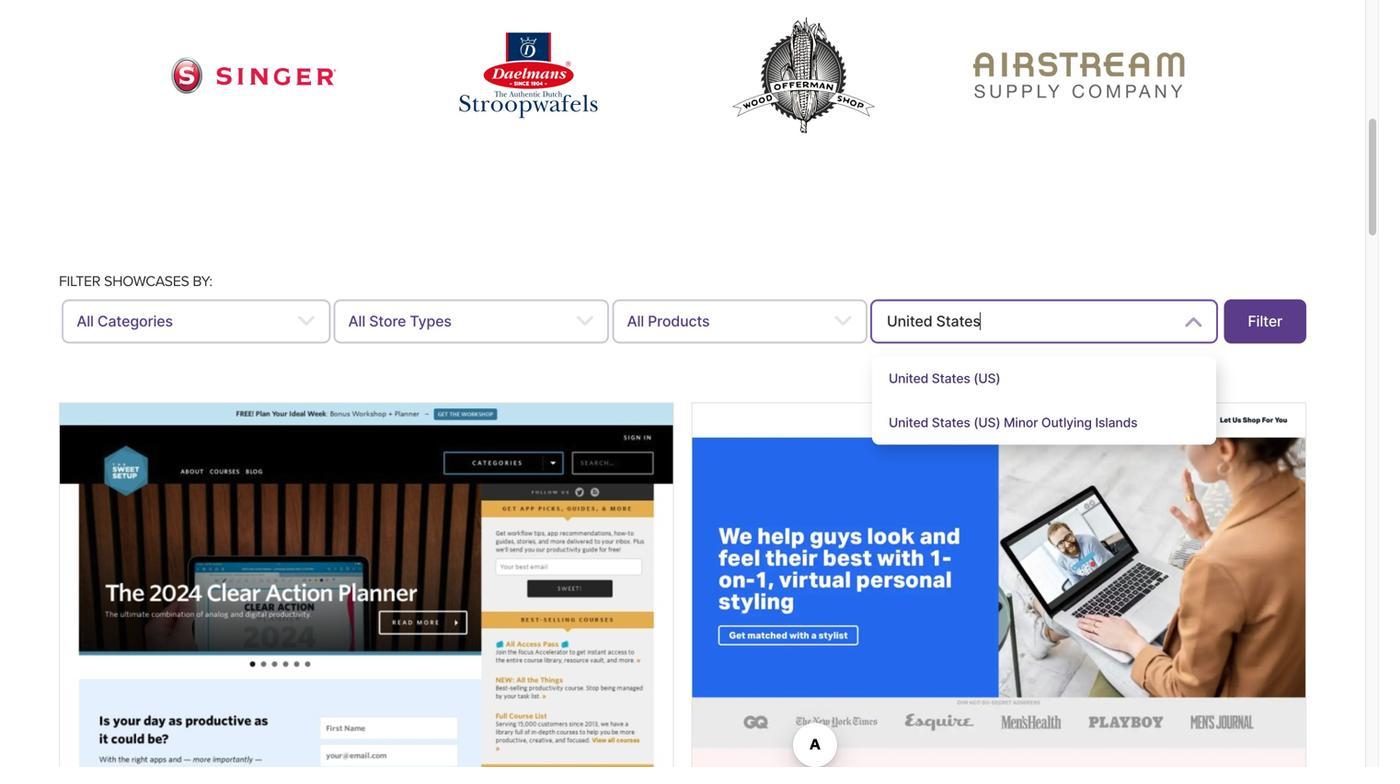 Task type: vqa. For each thing, say whether or not it's contained in the screenshot.
Search 'icon'
no



Task type: locate. For each thing, give the bounding box(es) containing it.
angle down image inside all store types field
[[575, 311, 595, 333]]

1 vertical spatial states
[[932, 415, 971, 431]]

2 united from the top
[[889, 415, 929, 431]]

singer australia image
[[171, 57, 336, 94]]

filter for filter showcases by:
[[59, 273, 101, 290]]

by:
[[193, 273, 212, 290]]

1 all from the left
[[77, 313, 94, 331]]

all categories
[[77, 313, 173, 331]]

2 all from the left
[[348, 313, 365, 331]]

2 horizontal spatial all
[[627, 313, 644, 331]]

all
[[77, 313, 94, 331], [348, 313, 365, 331], [627, 313, 644, 331]]

0 horizontal spatial filter
[[59, 273, 101, 290]]

filter showcases by:
[[59, 273, 212, 290]]

1 vertical spatial united
[[889, 415, 929, 431]]

0 vertical spatial states
[[932, 371, 971, 387]]

1 horizontal spatial filter
[[1248, 313, 1283, 331]]

united
[[889, 371, 929, 387], [889, 415, 929, 431]]

All Categories field
[[62, 300, 331, 344]]

(us)
[[974, 371, 1001, 387], [974, 415, 1001, 431]]

0 horizontal spatial all
[[77, 313, 94, 331]]

filter for filter
[[1248, 313, 1283, 331]]

2 angle down image from the left
[[575, 311, 595, 333]]

None field
[[870, 300, 1218, 445], [885, 310, 1171, 334], [870, 300, 1218, 445], [885, 310, 1171, 334]]

minor
[[1004, 415, 1038, 431]]

1 united from the top
[[889, 371, 929, 387]]

states up "united states (us) minor outlying islands"
[[932, 371, 971, 387]]

1 vertical spatial filter
[[1248, 313, 1283, 331]]

united states (us)
[[889, 371, 1001, 387]]

all for all store types
[[348, 313, 365, 331]]

daelmans stroopwafels image
[[460, 33, 598, 118]]

list box
[[872, 357, 1216, 445]]

united states (us) option
[[872, 357, 1216, 401]]

angle down image inside all products field
[[834, 311, 853, 333]]

angle down image inside all categories field
[[297, 311, 316, 333]]

filter inside button
[[1248, 313, 1283, 331]]

types
[[410, 313, 452, 331]]

store
[[369, 313, 406, 331]]

1 vertical spatial (us)
[[974, 415, 1001, 431]]

1 horizontal spatial all
[[348, 313, 365, 331]]

(us) left minor
[[974, 415, 1001, 431]]

filter
[[59, 273, 101, 290], [1248, 313, 1283, 331]]

all products
[[627, 313, 710, 331]]

states
[[932, 371, 971, 387], [932, 415, 971, 431]]

3 angle down image from the left
[[834, 311, 853, 333]]

categories
[[97, 313, 173, 331]]

2 (us) from the top
[[974, 415, 1001, 431]]

0 vertical spatial (us)
[[974, 371, 1001, 387]]

1 (us) from the top
[[974, 371, 1001, 387]]

all left categories
[[77, 313, 94, 331]]

2 states from the top
[[932, 415, 971, 431]]

all left the store
[[348, 313, 365, 331]]

1 states from the top
[[932, 371, 971, 387]]

angle down image for all store types
[[575, 311, 595, 333]]

all left products
[[627, 313, 644, 331]]

united states (us) minor outlying islands
[[889, 415, 1138, 431]]

(us) up "united states (us) minor outlying islands"
[[974, 371, 1001, 387]]

3 all from the left
[[627, 313, 644, 331]]

angle down image
[[297, 311, 316, 333], [575, 311, 595, 333], [834, 311, 853, 333], [1184, 311, 1204, 333]]

1 angle down image from the left
[[297, 311, 316, 333]]

0 vertical spatial united
[[889, 371, 929, 387]]

0 vertical spatial filter
[[59, 273, 101, 290]]

states down united states (us)
[[932, 415, 971, 431]]



Task type: describe. For each thing, give the bounding box(es) containing it.
filter button
[[1224, 300, 1307, 344]]

products
[[648, 313, 710, 331]]

offerman workshop image
[[721, 9, 887, 142]]

(us) for united states (us) minor outlying islands
[[974, 415, 1001, 431]]

states for united states (us)
[[932, 371, 971, 387]]

angle down image for all products
[[834, 311, 853, 333]]

united for united states (us)
[[889, 371, 929, 387]]

showcases
[[104, 273, 189, 290]]

(us) for united states (us)
[[974, 371, 1001, 387]]

all for all products
[[627, 313, 644, 331]]

4 angle down image from the left
[[1184, 311, 1204, 333]]

united states (us) minor outlying islands option
[[872, 401, 1216, 445]]

list box containing united states (us)
[[872, 357, 1216, 445]]

All Store Types field
[[334, 300, 609, 344]]

All Products field
[[612, 300, 868, 344]]

outlying
[[1042, 415, 1092, 431]]

united for united states (us) minor outlying islands
[[889, 415, 929, 431]]

islands
[[1095, 415, 1138, 431]]

all store types
[[348, 313, 452, 331]]

airstream supply company image
[[973, 52, 1185, 99]]

states for united states (us) minor outlying islands
[[932, 415, 971, 431]]

angle down image for all categories
[[297, 311, 316, 333]]

all for all categories
[[77, 313, 94, 331]]



